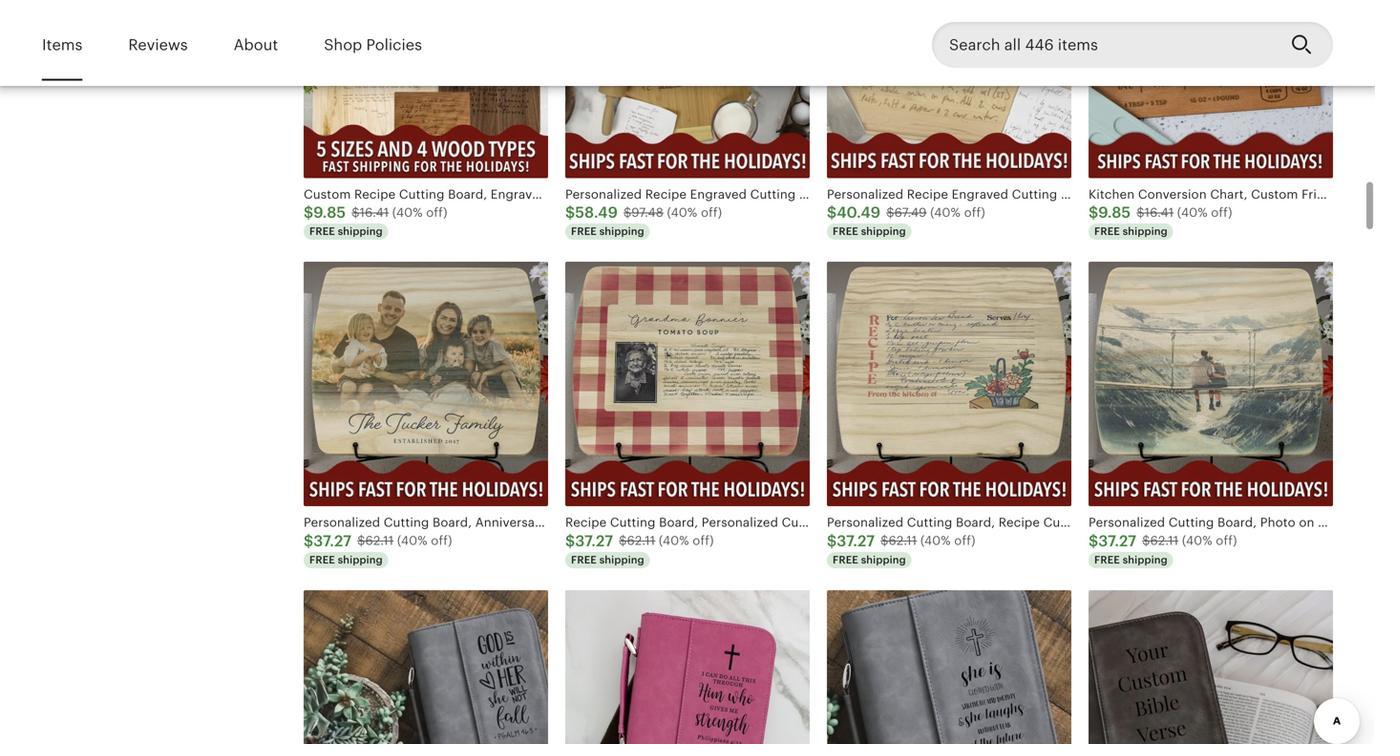 Task type: locate. For each thing, give the bounding box(es) containing it.
free for the personalized cutting board, recipe cutting board, handwritten recipe, custom cutting board with recipe, wood cutting board, family gift image
[[833, 554, 859, 566]]

1 horizontal spatial 16.41
[[1145, 205, 1174, 220]]

16.41
[[360, 205, 389, 220], [1145, 205, 1174, 220]]

2 $ 37.27 $ 62.11 (40% off) free shipping from the left
[[566, 532, 714, 566]]

items link
[[42, 23, 83, 67]]

1 37.27 from the left
[[314, 532, 352, 550]]

personalized recipe engraved cutting board in two-tone bamboo image
[[566, 0, 810, 178]]

(40% for 'custom recipe cutting board, engraved cutting board, personalized cutting board, handwritten recipe, wood cutting board, family recipe' image
[[392, 205, 423, 220]]

97.48
[[632, 205, 664, 220]]

$
[[304, 204, 314, 221], [566, 204, 575, 221], [827, 204, 837, 221], [1089, 204, 1099, 221], [352, 205, 360, 220], [624, 205, 632, 220], [887, 205, 895, 220], [1137, 205, 1145, 220], [304, 532, 314, 550], [566, 532, 575, 550], [827, 532, 837, 550], [1089, 532, 1099, 550], [357, 534, 365, 548], [619, 534, 627, 548], [881, 534, 889, 548], [1143, 534, 1151, 548]]

62.11 for the personalized cutting board, recipe cutting board, handwritten recipe, custom cutting board with recipe, wood cutting board, family gift image
[[889, 534, 917, 548]]

free for kitchen conversion chart, custom fridge magnet, personalized engraved wood, kitchen conversions, cooking gift, kitchen decor image
[[1095, 225, 1121, 237]]

0 horizontal spatial $ 9.85 $ 16.41 (40% off) free shipping
[[304, 204, 448, 237]]

shipping inside the 'personalized recipe engraved cutting board in two-tone bamboo $ 58.49 $ 97.48 (40% off) free shipping'
[[600, 225, 645, 237]]

off) for the personalized cutting board, recipe cutting board, handwritten recipe, custom cutting board with recipe, wood cutting board, family gift image
[[955, 534, 976, 548]]

1 $ 37.27 $ 62.11 (40% off) free shipping from the left
[[304, 532, 452, 566]]

3 37.27 from the left
[[837, 532, 875, 550]]

shipping inside the $ 40.49 $ 67.49 (40% off) free shipping
[[861, 225, 906, 237]]

recipe cutting board, personalized cutting board, photo on wood, custom cutting board, custom photo gift, personalized charcuterie board image
[[566, 262, 810, 506]]

9.85 for 'custom recipe cutting board, engraved cutting board, personalized cutting board, handwritten recipe, wood cutting board, family recipe' image
[[314, 204, 346, 221]]

$ 37.27 $ 62.11 (40% off) free shipping for the personalized cutting board, photo on wood, custom cutting board, charcuterie board personalized, wood cutting board, personalized photo gift
[[1089, 532, 1238, 566]]

$ 37.27 $ 62.11 (40% off) free shipping
[[304, 532, 452, 566], [566, 532, 714, 566], [827, 532, 976, 566], [1089, 532, 1238, 566]]

shipping
[[338, 225, 383, 237], [600, 225, 645, 237], [861, 225, 906, 237], [1123, 225, 1168, 237], [338, 554, 383, 566], [600, 554, 645, 566], [861, 554, 906, 566], [1123, 554, 1168, 566]]

two-
[[853, 187, 881, 201]]

2 37.27 from the left
[[575, 532, 613, 550]]

in
[[838, 187, 850, 201]]

9.85
[[314, 204, 346, 221], [1099, 204, 1131, 221]]

37.27 for recipe cutting board, personalized cutting board, photo on wood, custom cutting board, custom photo gift, personalized charcuterie board
[[575, 532, 613, 550]]

1 $ 9.85 $ 16.41 (40% off) free shipping from the left
[[304, 204, 448, 237]]

(40% inside the 'personalized recipe engraved cutting board in two-tone bamboo $ 58.49 $ 97.48 (40% off) free shipping'
[[667, 205, 698, 220]]

reviews link
[[128, 23, 188, 67]]

4 62.11 from the left
[[1151, 534, 1179, 548]]

custom leatherette bible cover, personalized bible case, engraved bible verse, religious gifts for men and women, christian gift, book cover image
[[1089, 590, 1334, 744]]

40.49
[[837, 204, 881, 221]]

4 37.27 from the left
[[1099, 532, 1137, 550]]

62.11 for the personalized cutting board, photo on wood, custom cutting board, charcuterie board personalized, wood cutting board, personalized photo gift
[[1151, 534, 1179, 548]]

$ 9.85 $ 16.41 (40% off) free shipping
[[304, 204, 448, 237], [1089, 204, 1233, 237]]

cutting
[[751, 187, 796, 201]]

1 horizontal spatial $ 9.85 $ 16.41 (40% off) free shipping
[[1089, 204, 1233, 237]]

1 9.85 from the left
[[314, 204, 346, 221]]

off) for personalized recipe engraved cutting board – walnut or maple wood chopping block with juice groove image
[[965, 205, 986, 220]]

0 horizontal spatial 9.85
[[314, 204, 346, 221]]

(40% for the personalized cutting board, photo on wood, custom cutting board, charcuterie board personalized, wood cutting board, personalized photo gift
[[1183, 534, 1213, 548]]

(40% for recipe cutting board, personalized cutting board, photo on wood, custom cutting board, custom photo gift, personalized charcuterie board
[[659, 534, 690, 548]]

16.41 for 'custom recipe cutting board, engraved cutting board, personalized cutting board, handwritten recipe, wood cutting board, family recipe' image
[[360, 205, 389, 220]]

2 $ 9.85 $ 16.41 (40% off) free shipping from the left
[[1089, 204, 1233, 237]]

off)
[[426, 205, 448, 220], [701, 205, 722, 220], [965, 205, 986, 220], [1212, 205, 1233, 220], [431, 534, 452, 548], [693, 534, 714, 548], [955, 534, 976, 548], [1216, 534, 1238, 548]]

reviews
[[128, 36, 188, 53]]

2 16.41 from the left
[[1145, 205, 1174, 220]]

2 62.11 from the left
[[627, 534, 656, 548]]

3 62.11 from the left
[[889, 534, 917, 548]]

37.27 for personalized cutting board, anniversary gift for him, girlfriend gift, couple gifts, custom cutting board, photo on wood, wood cutting board
[[314, 532, 352, 550]]

1 16.41 from the left
[[360, 205, 389, 220]]

free for the personalized cutting board, photo on wood, custom cutting board, charcuterie board personalized, wood cutting board, personalized photo gift
[[1095, 554, 1121, 566]]

1 horizontal spatial 9.85
[[1099, 204, 1131, 221]]

custom recipe cutting board, engraved cutting board, personalized cutting board, handwritten recipe, wood cutting board, family recipe image
[[304, 0, 548, 178]]

bamboo
[[913, 187, 963, 201]]

0 horizontal spatial 16.41
[[360, 205, 389, 220]]

policies
[[366, 36, 422, 53]]

free
[[310, 225, 335, 237], [571, 225, 597, 237], [833, 225, 859, 237], [1095, 225, 1121, 237], [310, 554, 335, 566], [571, 554, 597, 566], [833, 554, 859, 566], [1095, 554, 1121, 566]]

$ 9.85 $ 16.41 (40% off) free shipping for kitchen conversion chart, custom fridge magnet, personalized engraved wood, kitchen conversions, cooking gift, kitchen decor image
[[1089, 204, 1233, 237]]

(40% inside the $ 40.49 $ 67.49 (40% off) free shipping
[[931, 205, 961, 220]]

about
[[234, 36, 278, 53]]

3 $ 37.27 $ 62.11 (40% off) free shipping from the left
[[827, 532, 976, 566]]

shipping for 'custom recipe cutting board, engraved cutting board, personalized cutting board, handwritten recipe, wood cutting board, family recipe' image
[[338, 225, 383, 237]]

9.85 for kitchen conversion chart, custom fridge magnet, personalized engraved wood, kitchen conversions, cooking gift, kitchen decor image
[[1099, 204, 1131, 221]]

off) inside the $ 40.49 $ 67.49 (40% off) free shipping
[[965, 205, 986, 220]]

(40% for the personalized cutting board, recipe cutting board, handwritten recipe, custom cutting board with recipe, wood cutting board, family gift image
[[921, 534, 951, 548]]

free for personalized cutting board, anniversary gift for him, girlfriend gift, couple gifts, custom cutting board, photo on wood, wood cutting board
[[310, 554, 335, 566]]

62.11
[[365, 534, 394, 548], [627, 534, 656, 548], [889, 534, 917, 548], [1151, 534, 1179, 548]]

1 62.11 from the left
[[365, 534, 394, 548]]

shipping for the personalized cutting board, recipe cutting board, handwritten recipe, custom cutting board with recipe, wood cutting board, family gift image
[[861, 554, 906, 566]]

$ 37.27 $ 62.11 (40% off) free shipping for recipe cutting board, personalized cutting board, photo on wood, custom cutting board, custom photo gift, personalized charcuterie board
[[566, 532, 714, 566]]

free inside the $ 40.49 $ 67.49 (40% off) free shipping
[[833, 225, 859, 237]]

(40%
[[392, 205, 423, 220], [667, 205, 698, 220], [931, 205, 961, 220], [1178, 205, 1208, 220], [397, 534, 428, 548], [659, 534, 690, 548], [921, 534, 951, 548], [1183, 534, 1213, 548]]

37.27
[[314, 532, 352, 550], [575, 532, 613, 550], [837, 532, 875, 550], [1099, 532, 1137, 550]]

personalized cutting board, anniversary gift for him, girlfriend gift, couple gifts, custom cutting board, photo on wood, wood cutting board image
[[304, 262, 548, 506]]

4 $ 37.27 $ 62.11 (40% off) free shipping from the left
[[1089, 532, 1238, 566]]

2 9.85 from the left
[[1099, 204, 1131, 221]]



Task type: vqa. For each thing, say whether or not it's contained in the screenshot.


Task type: describe. For each thing, give the bounding box(es) containing it.
free for recipe cutting board, personalized cutting board, photo on wood, custom cutting board, custom photo gift, personalized charcuterie board
[[571, 554, 597, 566]]

shipping for kitchen conversion chart, custom fridge magnet, personalized engraved wood, kitchen conversions, cooking gift, kitchen decor image
[[1123, 225, 1168, 237]]

off) inside the 'personalized recipe engraved cutting board in two-tone bamboo $ 58.49 $ 97.48 (40% off) free shipping'
[[701, 205, 722, 220]]

custom bible cover with cross, personalized bible case, leatherette book cover, bible cover with bible verse philippians 4:13 laser-engraved image
[[566, 590, 810, 744]]

shipping for recipe cutting board, personalized cutting board, photo on wood, custom cutting board, custom photo gift, personalized charcuterie board
[[600, 554, 645, 566]]

engraved
[[690, 187, 747, 201]]

$ 40.49 $ 67.49 (40% off) free shipping
[[827, 204, 986, 237]]

personalized cutting board, recipe cutting board, handwritten recipe, custom cutting board with recipe, wood cutting board, family gift image
[[827, 262, 1072, 506]]

board
[[800, 187, 835, 201]]

67.49
[[895, 205, 927, 220]]

shop
[[324, 36, 362, 53]]

personalized recipe engraved cutting board – walnut or maple wood chopping block with juice groove image
[[827, 0, 1072, 178]]

free for personalized recipe engraved cutting board – walnut or maple wood chopping block with juice groove image
[[833, 225, 859, 237]]

about link
[[234, 23, 278, 67]]

tone
[[881, 187, 910, 201]]

off) for recipe cutting board, personalized cutting board, photo on wood, custom cutting board, custom photo gift, personalized charcuterie board
[[693, 534, 714, 548]]

recipe
[[646, 187, 687, 201]]

(40% for personalized recipe engraved cutting board – walnut or maple wood chopping block with juice groove image
[[931, 205, 961, 220]]

62.11 for personalized cutting board, anniversary gift for him, girlfriend gift, couple gifts, custom cutting board, photo on wood, wood cutting board
[[365, 534, 394, 548]]

off) for the personalized cutting board, photo on wood, custom cutting board, charcuterie board personalized, wood cutting board, personalized photo gift
[[1216, 534, 1238, 548]]

(40% for personalized cutting board, anniversary gift for him, girlfriend gift, couple gifts, custom cutting board, photo on wood, wood cutting board
[[397, 534, 428, 548]]

off) for kitchen conversion chart, custom fridge magnet, personalized engraved wood, kitchen conversions, cooking gift, kitchen decor image
[[1212, 205, 1233, 220]]

shipping for personalized recipe engraved cutting board – walnut or maple wood chopping block with juice groove image
[[861, 225, 906, 237]]

62.11 for recipe cutting board, personalized cutting board, photo on wood, custom cutting board, custom photo gift, personalized charcuterie board
[[627, 534, 656, 548]]

off) for 'custom recipe cutting board, engraved cutting board, personalized cutting board, handwritten recipe, wood cutting board, family recipe' image
[[426, 205, 448, 220]]

personalized recipe engraved cutting board in two-tone bamboo $ 58.49 $ 97.48 (40% off) free shipping
[[566, 187, 963, 237]]

16.41 for kitchen conversion chart, custom fridge magnet, personalized engraved wood, kitchen conversions, cooking gift, kitchen decor image
[[1145, 205, 1174, 220]]

shipping for the personalized cutting board, photo on wood, custom cutting board, charcuterie board personalized, wood cutting board, personalized photo gift
[[1123, 554, 1168, 566]]

items
[[42, 36, 83, 53]]

off) for personalized cutting board, anniversary gift for him, girlfriend gift, couple gifts, custom cutting board, photo on wood, wood cutting board
[[431, 534, 452, 548]]

37.27 for the personalized cutting board, recipe cutting board, handwritten recipe, custom cutting board with recipe, wood cutting board, family gift image
[[837, 532, 875, 550]]

shop policies link
[[324, 23, 422, 67]]

37.27 for the personalized cutting board, photo on wood, custom cutting board, charcuterie board personalized, wood cutting board, personalized photo gift
[[1099, 532, 1137, 550]]

(40% for kitchen conversion chart, custom fridge magnet, personalized engraved wood, kitchen conversions, cooking gift, kitchen decor image
[[1178, 205, 1208, 220]]

custom bible cover for women, engraved gifts, book cover with bible verse psalm 46:5, leatherette bible case, religious gift, christian gift image
[[304, 590, 548, 744]]

personalized
[[566, 187, 642, 201]]

personalized cutting board, photo on wood, custom cutting board, charcuterie board personalized, wood cutting board, personalized photo gift image
[[1089, 262, 1334, 506]]

custom bible cover for women, engraved book cover with bible verse proverbs 31:25, leatherette bible case, religious gift, christian gift image
[[827, 590, 1072, 744]]

58.49
[[575, 204, 618, 221]]

shop policies
[[324, 36, 422, 53]]

free inside the 'personalized recipe engraved cutting board in two-tone bamboo $ 58.49 $ 97.48 (40% off) free shipping'
[[571, 225, 597, 237]]

Search all 446 items text field
[[932, 22, 1276, 68]]

$ 37.27 $ 62.11 (40% off) free shipping for the personalized cutting board, recipe cutting board, handwritten recipe, custom cutting board with recipe, wood cutting board, family gift image
[[827, 532, 976, 566]]

$ 9.85 $ 16.41 (40% off) free shipping for 'custom recipe cutting board, engraved cutting board, personalized cutting board, handwritten recipe, wood cutting board, family recipe' image
[[304, 204, 448, 237]]

shipping for personalized cutting board, anniversary gift for him, girlfriend gift, couple gifts, custom cutting board, photo on wood, wood cutting board
[[338, 554, 383, 566]]

$ 37.27 $ 62.11 (40% off) free shipping for personalized cutting board, anniversary gift for him, girlfriend gift, couple gifts, custom cutting board, photo on wood, wood cutting board
[[304, 532, 452, 566]]

kitchen conversion chart, custom fridge magnet, personalized engraved wood, kitchen conversions, cooking gift, kitchen decor image
[[1089, 0, 1334, 178]]

free for 'custom recipe cutting board, engraved cutting board, personalized cutting board, handwritten recipe, wood cutting board, family recipe' image
[[310, 225, 335, 237]]



